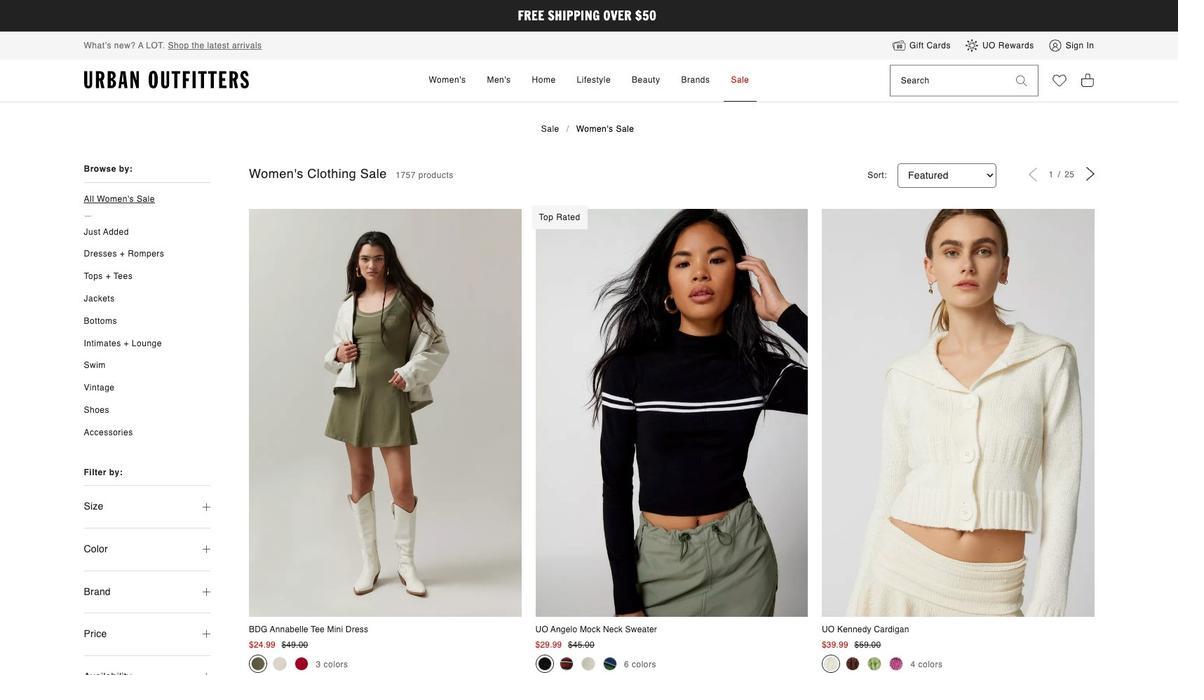 Task type: locate. For each thing, give the bounding box(es) containing it.
white + black stripe image
[[581, 657, 595, 671]]

ivory image
[[824, 657, 838, 671]]

sale price: $24.99 element
[[249, 640, 276, 650]]

red image
[[295, 657, 309, 671]]

uo angelo mock neck sweater image
[[535, 209, 808, 617]]

bdg annabelle tee mini dress image
[[249, 209, 521, 617]]

Search text field
[[890, 66, 1005, 96]]

red + white image
[[559, 657, 573, 671]]

favorites image
[[1052, 74, 1066, 88]]

main navigation element
[[303, 60, 876, 102]]

None search field
[[890, 66, 1005, 96]]

green multi image
[[868, 657, 882, 671]]

sale price: $39.99 element
[[822, 640, 849, 650]]



Task type: describe. For each thing, give the bounding box(es) containing it.
original price: $49.00 element
[[282, 640, 308, 650]]

chocolate image
[[846, 657, 860, 671]]

my shopping bag image
[[1080, 72, 1094, 88]]

original price: $45.00 element
[[568, 640, 595, 650]]

ivory image
[[273, 657, 287, 671]]

search image
[[1016, 75, 1027, 86]]

olive image
[[251, 657, 265, 671]]

original price: $59.00 element
[[855, 640, 881, 650]]

uo kennedy cardigan image
[[822, 209, 1094, 617]]

sale price: $29.99 element
[[535, 640, 562, 650]]

black + white image
[[538, 657, 552, 671]]

purple multi image
[[889, 657, 903, 671]]

urban outfitters image
[[84, 71, 249, 89]]

green + blue stripe image
[[603, 657, 617, 671]]



Task type: vqa. For each thing, say whether or not it's contained in the screenshot.
1st colors from the right
no



